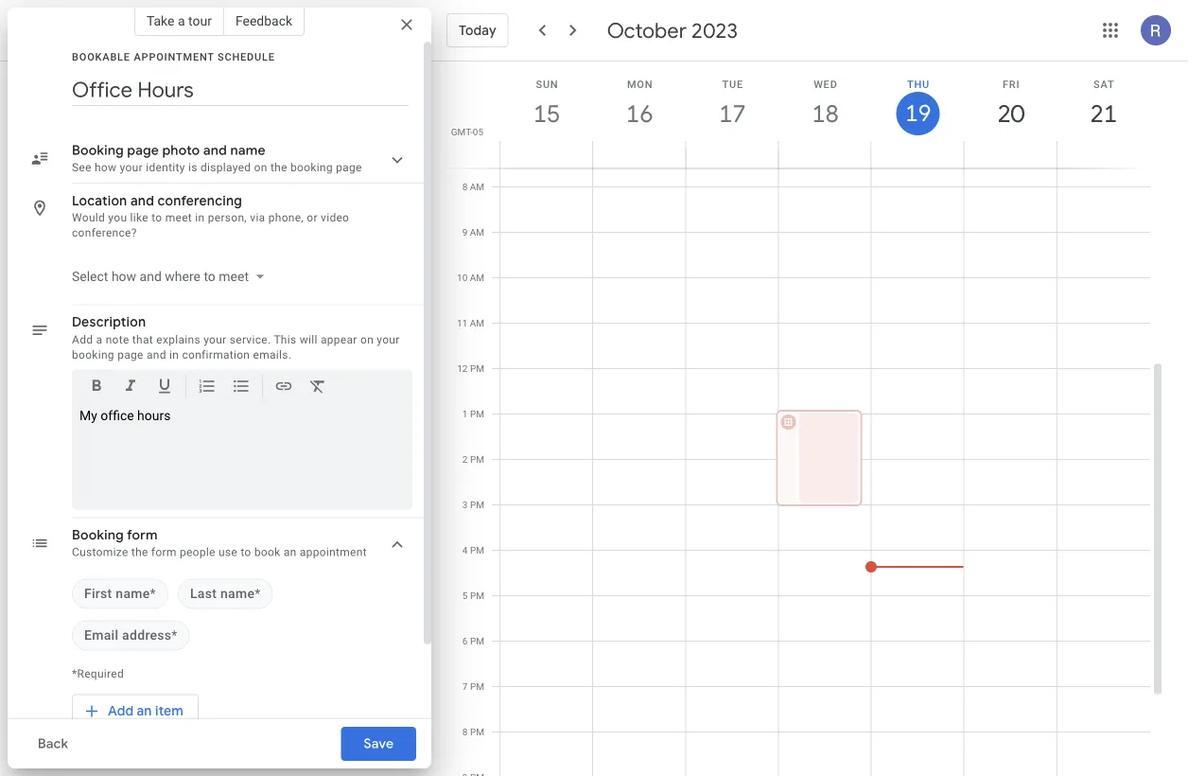 Task type: describe. For each thing, give the bounding box(es) containing it.
back button
[[23, 721, 83, 767]]

page for booking
[[336, 161, 362, 174]]

thu 19
[[904, 78, 930, 128]]

feedback button
[[224, 6, 305, 36]]

booking for booking form
[[72, 527, 124, 544]]

9 am
[[462, 227, 485, 238]]

* for first name
[[150, 586, 156, 601]]

05
[[473, 126, 484, 137]]

that
[[132, 333, 153, 346]]

last name *
[[190, 586, 261, 601]]

customize
[[72, 546, 128, 559]]

use
[[219, 546, 238, 559]]

name for first name *
[[116, 586, 150, 601]]

address
[[122, 627, 172, 643]]

office
[[101, 407, 134, 423]]

and inside popup button
[[140, 268, 162, 284]]

booking for name
[[291, 161, 333, 174]]

remove formatting image
[[309, 376, 327, 398]]

15
[[532, 98, 559, 129]]

service.
[[230, 333, 271, 346]]

take
[[147, 13, 175, 28]]

pm for 8 pm
[[470, 726, 485, 738]]

email
[[84, 627, 119, 643]]

sun 15
[[532, 78, 559, 129]]

an inside booking form customize the form people use to book an appointment
[[284, 546, 297, 559]]

mon 16
[[625, 78, 653, 129]]

video
[[321, 211, 349, 224]]

0 vertical spatial page
[[127, 142, 159, 159]]

wed
[[814, 78, 838, 90]]

grid containing 15
[[439, 62, 1166, 776]]

monday, october 16 element
[[618, 92, 662, 135]]

person,
[[208, 211, 247, 224]]

7 pm
[[463, 681, 485, 692]]

name inside booking page photo and name see how your identity is displayed on the booking page
[[230, 142, 266, 159]]

booking for that
[[72, 348, 114, 361]]

appear
[[321, 333, 357, 346]]

add inside button
[[108, 703, 134, 720]]

6
[[463, 636, 468, 647]]

item
[[155, 703, 183, 720]]

you
[[108, 211, 127, 224]]

thu
[[908, 78, 930, 90]]

8 am
[[462, 181, 485, 193]]

3
[[463, 499, 468, 511]]

2 pm
[[463, 454, 485, 465]]

19 column header
[[871, 62, 965, 168]]

tuesday, october 17 element
[[711, 92, 755, 135]]

pm for 4 pm
[[470, 545, 485, 556]]

via
[[250, 211, 265, 224]]

15 column header
[[500, 62, 594, 168]]

october
[[607, 17, 687, 44]]

location and conferencing would you like to meet in person, via phone, or video conference?
[[72, 192, 349, 239]]

feedback
[[236, 13, 293, 28]]

my office hours
[[79, 407, 171, 423]]

confirmation
[[182, 348, 250, 361]]

the inside booking page photo and name see how your identity is displayed on the booking page
[[271, 161, 287, 174]]

1
[[463, 408, 468, 420]]

back
[[38, 735, 68, 752]]

list item containing email address
[[72, 620, 190, 651]]

meet inside popup button
[[219, 268, 249, 284]]

and inside "location and conferencing would you like to meet in person, via phone, or video conference?"
[[131, 192, 154, 209]]

in inside "description add a note that explains your service. this will appear on your booking page and in confirmation emails."
[[169, 348, 179, 361]]

sunday, october 15 element
[[525, 92, 569, 135]]

today button
[[447, 8, 509, 53]]

this
[[274, 333, 297, 346]]

select
[[72, 268, 108, 284]]

or
[[307, 211, 318, 224]]

list item containing first name
[[72, 579, 168, 609]]

5 pm
[[463, 590, 485, 601]]

9
[[462, 227, 468, 238]]

first
[[84, 586, 112, 601]]

12
[[457, 363, 468, 374]]

take a tour
[[147, 13, 212, 28]]

description
[[72, 314, 146, 331]]

conferencing
[[158, 192, 242, 209]]

fri
[[1003, 78, 1021, 90]]

on for that
[[361, 333, 374, 346]]

1 pm
[[463, 408, 485, 420]]

10 am
[[457, 272, 485, 283]]

tue
[[723, 78, 744, 90]]

will
[[300, 333, 318, 346]]

friday, october 20 element
[[990, 92, 1033, 135]]

pm for 12 pm
[[470, 363, 485, 374]]

conference?
[[72, 226, 137, 239]]

pm for 1 pm
[[470, 408, 485, 420]]

booking page photo and name see how your identity is displayed on the booking page
[[72, 142, 362, 174]]

meet inside "location and conferencing would you like to meet in person, via phone, or video conference?"
[[165, 211, 192, 224]]

add an item
[[108, 703, 183, 720]]

sun
[[536, 78, 559, 90]]

location
[[72, 192, 127, 209]]

11
[[457, 318, 468, 329]]

to inside booking form customize the form people use to book an appointment
[[241, 546, 251, 559]]

hours
[[137, 407, 171, 423]]

2023
[[692, 17, 738, 44]]

17
[[718, 98, 745, 129]]

appointment
[[300, 546, 367, 559]]

how inside booking page photo and name see how your identity is displayed on the booking page
[[95, 161, 117, 174]]

bulleted list image
[[232, 376, 251, 398]]

like
[[130, 211, 149, 224]]



Task type: vqa. For each thing, say whether or not it's contained in the screenshot.
PM associated with 4 PM
yes



Task type: locate. For each thing, give the bounding box(es) containing it.
2 vertical spatial page
[[117, 348, 144, 361]]

photo
[[162, 142, 200, 159]]

wed 18
[[811, 78, 838, 129]]

name right last
[[220, 586, 255, 601]]

1 horizontal spatial meet
[[219, 268, 249, 284]]

am for 11 am
[[470, 318, 485, 329]]

2
[[463, 454, 468, 465]]

0 vertical spatial form
[[127, 527, 158, 544]]

21 column header
[[1057, 62, 1151, 168]]

mon
[[627, 78, 653, 90]]

and left where
[[140, 268, 162, 284]]

20 column header
[[964, 62, 1058, 168]]

8
[[462, 181, 468, 193], [463, 726, 468, 738]]

fri 20
[[997, 78, 1024, 129]]

to right use
[[241, 546, 251, 559]]

list item up email address *
[[72, 579, 168, 609]]

pm for 2 pm
[[470, 454, 485, 465]]

to inside popup button
[[204, 268, 216, 284]]

16
[[625, 98, 652, 129]]

and up "like"
[[131, 192, 154, 209]]

booking inside booking page photo and name see how your identity is displayed on the booking page
[[291, 161, 333, 174]]

add an item button
[[72, 688, 199, 734]]

today
[[459, 22, 497, 39]]

october 2023
[[607, 17, 738, 44]]

tue 17
[[718, 78, 745, 129]]

schedule
[[218, 51, 275, 62]]

on right displayed in the left top of the page
[[254, 161, 268, 174]]

booking inside booking page photo and name see how your identity is displayed on the booking page
[[72, 142, 124, 159]]

0 vertical spatial the
[[271, 161, 287, 174]]

4 pm from the top
[[470, 499, 485, 511]]

saturday, october 21 element
[[1083, 92, 1126, 135]]

0 vertical spatial on
[[254, 161, 268, 174]]

0 horizontal spatial booking
[[72, 348, 114, 361]]

an inside button
[[137, 703, 152, 720]]

phone,
[[268, 211, 304, 224]]

sat 21
[[1090, 78, 1117, 129]]

0 horizontal spatial to
[[152, 211, 162, 224]]

an
[[284, 546, 297, 559], [137, 703, 152, 720]]

10
[[457, 272, 468, 283]]

am for 8 am
[[470, 181, 485, 193]]

7 pm from the top
[[470, 636, 485, 647]]

pm right 12
[[470, 363, 485, 374]]

4 am from the top
[[470, 318, 485, 329]]

1 vertical spatial an
[[137, 703, 152, 720]]

form up customize
[[127, 527, 158, 544]]

2 8 from the top
[[463, 726, 468, 738]]

add down *required
[[108, 703, 134, 720]]

2 horizontal spatial to
[[241, 546, 251, 559]]

1 horizontal spatial *
[[172, 627, 178, 643]]

1 vertical spatial in
[[169, 348, 179, 361]]

list item down use
[[178, 579, 273, 609]]

9 pm from the top
[[470, 726, 485, 738]]

18
[[811, 98, 838, 129]]

2 vertical spatial to
[[241, 546, 251, 559]]

how
[[95, 161, 117, 174], [112, 268, 136, 284]]

6 pm from the top
[[470, 590, 485, 601]]

7
[[463, 681, 468, 692]]

meet right where
[[219, 268, 249, 284]]

1 vertical spatial meet
[[219, 268, 249, 284]]

1 vertical spatial booking
[[72, 527, 124, 544]]

5 pm from the top
[[470, 545, 485, 556]]

8 pm
[[463, 726, 485, 738]]

12 pm
[[457, 363, 485, 374]]

3 pm
[[463, 499, 485, 511]]

booking for booking page photo and name
[[72, 142, 124, 159]]

0 horizontal spatial the
[[131, 546, 148, 559]]

am
[[470, 181, 485, 193], [470, 227, 485, 238], [470, 272, 485, 283], [470, 318, 485, 329]]

8 down 7 at the left of the page
[[463, 726, 468, 738]]

note
[[106, 333, 129, 346]]

1 horizontal spatial an
[[284, 546, 297, 559]]

appointment
[[134, 51, 214, 62]]

name for last name *
[[220, 586, 255, 601]]

0 horizontal spatial a
[[96, 333, 103, 346]]

17 column header
[[685, 62, 779, 168]]

*
[[150, 586, 156, 601], [255, 586, 261, 601], [172, 627, 178, 643]]

0 horizontal spatial meet
[[165, 211, 192, 224]]

pm right "5" at the left bottom
[[470, 590, 485, 601]]

emails.
[[253, 348, 292, 361]]

page up identity
[[127, 142, 159, 159]]

select how and where to meet
[[72, 268, 249, 284]]

booking inside "description add a note that explains your service. this will appear on your booking page and in confirmation emails."
[[72, 348, 114, 361]]

take a tour button
[[134, 6, 224, 36]]

0 vertical spatial booking
[[291, 161, 333, 174]]

description add a note that explains your service. this will appear on your booking page and in confirmation emails.
[[72, 314, 400, 361]]

formatting options toolbar
[[72, 370, 413, 410]]

list item containing last name
[[178, 579, 273, 609]]

1 vertical spatial to
[[204, 268, 216, 284]]

your inside booking page photo and name see how your identity is displayed on the booking page
[[120, 161, 143, 174]]

a inside button
[[178, 13, 185, 28]]

your up confirmation
[[204, 333, 227, 346]]

to inside "location and conferencing would you like to meet in person, via phone, or video conference?"
[[152, 211, 162, 224]]

the right customize
[[131, 546, 148, 559]]

2 horizontal spatial *
[[255, 586, 261, 601]]

wednesday, october 18 element
[[804, 92, 847, 135]]

on inside booking page photo and name see how your identity is displayed on the booking page
[[254, 161, 268, 174]]

pm right 6
[[470, 636, 485, 647]]

am up 9 am
[[470, 181, 485, 193]]

pm down 7 pm
[[470, 726, 485, 738]]

your right appear
[[377, 333, 400, 346]]

to right where
[[204, 268, 216, 284]]

pm right 4 in the left bottom of the page
[[470, 545, 485, 556]]

sat
[[1094, 78, 1115, 90]]

a left note
[[96, 333, 103, 346]]

am right 10
[[470, 272, 485, 283]]

name right first on the bottom
[[116, 586, 150, 601]]

1 horizontal spatial your
[[204, 333, 227, 346]]

2 pm from the top
[[470, 408, 485, 420]]

20
[[997, 98, 1024, 129]]

1 horizontal spatial to
[[204, 268, 216, 284]]

8 up 9
[[462, 181, 468, 193]]

numbered list image
[[198, 376, 217, 398]]

1 vertical spatial page
[[336, 161, 362, 174]]

pm right 7 at the left of the page
[[470, 681, 485, 692]]

on for name
[[254, 161, 268, 174]]

the
[[271, 161, 287, 174], [131, 546, 148, 559]]

* for email address
[[172, 627, 178, 643]]

in down conferencing
[[195, 211, 205, 224]]

add inside "description add a note that explains your service. this will appear on your booking page and in confirmation emails."
[[72, 333, 93, 346]]

booking up 'see' on the top left
[[72, 142, 124, 159]]

identity
[[146, 161, 185, 174]]

0 horizontal spatial on
[[254, 161, 268, 174]]

add down description
[[72, 333, 93, 346]]

page
[[127, 142, 159, 159], [336, 161, 362, 174], [117, 348, 144, 361]]

to right "like"
[[152, 211, 162, 224]]

0 horizontal spatial *
[[150, 586, 156, 601]]

1 horizontal spatial add
[[108, 703, 134, 720]]

0 horizontal spatial in
[[169, 348, 179, 361]]

an right book
[[284, 546, 297, 559]]

6 pm
[[463, 636, 485, 647]]

bold image
[[87, 376, 106, 398]]

1 horizontal spatial a
[[178, 13, 185, 28]]

name
[[230, 142, 266, 159], [116, 586, 150, 601], [220, 586, 255, 601]]

2 booking from the top
[[72, 527, 124, 544]]

first name *
[[84, 586, 156, 601]]

on
[[254, 161, 268, 174], [361, 333, 374, 346]]

tour
[[188, 13, 212, 28]]

pm right 3
[[470, 499, 485, 511]]

book
[[254, 546, 281, 559]]

an left "item"
[[137, 703, 152, 720]]

1 vertical spatial on
[[361, 333, 374, 346]]

pm for 3 pm
[[470, 499, 485, 511]]

* for last name
[[255, 586, 261, 601]]

meet
[[165, 211, 192, 224], [219, 268, 249, 284]]

would
[[72, 211, 105, 224]]

a inside "description add a note that explains your service. this will appear on your booking page and in confirmation emails."
[[96, 333, 103, 346]]

how inside popup button
[[112, 268, 136, 284]]

page inside "description add a note that explains your service. this will appear on your booking page and in confirmation emails."
[[117, 348, 144, 361]]

page up video
[[336, 161, 362, 174]]

*required
[[72, 667, 124, 680]]

1 vertical spatial 8
[[463, 726, 468, 738]]

8 pm from the top
[[470, 681, 485, 692]]

gmt-
[[451, 126, 473, 137]]

Add title text field
[[72, 76, 409, 104]]

how right "select"
[[112, 268, 136, 284]]

0 vertical spatial how
[[95, 161, 117, 174]]

1 am from the top
[[470, 181, 485, 193]]

0 horizontal spatial add
[[72, 333, 93, 346]]

1 vertical spatial how
[[112, 268, 136, 284]]

and inside "description add a note that explains your service. this will appear on your booking page and in confirmation emails."
[[147, 348, 166, 361]]

0 vertical spatial booking
[[72, 142, 124, 159]]

grid
[[439, 62, 1166, 776]]

0 vertical spatial a
[[178, 13, 185, 28]]

form left people
[[151, 546, 177, 559]]

in down explains
[[169, 348, 179, 361]]

booking up customize
[[72, 527, 124, 544]]

meet down conferencing
[[165, 211, 192, 224]]

people
[[180, 546, 216, 559]]

booking down note
[[72, 348, 114, 361]]

a left tour
[[178, 13, 185, 28]]

booking form customize the form people use to book an appointment
[[72, 527, 367, 559]]

21
[[1090, 98, 1117, 129]]

0 horizontal spatial your
[[120, 161, 143, 174]]

insert link image
[[274, 376, 293, 398]]

1 vertical spatial the
[[131, 546, 148, 559]]

email address *
[[84, 627, 178, 643]]

pm for 7 pm
[[470, 681, 485, 692]]

Description text field
[[79, 407, 405, 502]]

my
[[79, 407, 97, 423]]

18 column header
[[778, 62, 872, 168]]

bookable appointment schedule
[[72, 51, 275, 62]]

16 column header
[[593, 62, 686, 168]]

booking up "or"
[[291, 161, 333, 174]]

1 horizontal spatial the
[[271, 161, 287, 174]]

8 for 8 pm
[[463, 726, 468, 738]]

on right appear
[[361, 333, 374, 346]]

booking inside booking form customize the form people use to book an appointment
[[72, 527, 124, 544]]

19
[[904, 98, 930, 128]]

1 vertical spatial form
[[151, 546, 177, 559]]

am right 9
[[470, 227, 485, 238]]

name up displayed in the left top of the page
[[230, 142, 266, 159]]

on inside "description add a note that explains your service. this will appear on your booking page and in confirmation emails."
[[361, 333, 374, 346]]

thursday, october 19, today element
[[897, 92, 940, 135]]

the up phone,
[[271, 161, 287, 174]]

5
[[463, 590, 468, 601]]

3 pm from the top
[[470, 454, 485, 465]]

4 pm
[[463, 545, 485, 556]]

1 vertical spatial a
[[96, 333, 103, 346]]

the inside booking form customize the form people use to book an appointment
[[131, 546, 148, 559]]

0 horizontal spatial an
[[137, 703, 152, 720]]

1 pm from the top
[[470, 363, 485, 374]]

4
[[463, 545, 468, 556]]

underline image
[[155, 376, 174, 398]]

how right 'see' on the top left
[[95, 161, 117, 174]]

and up displayed in the left top of the page
[[203, 142, 227, 159]]

pm for 5 pm
[[470, 590, 485, 601]]

pm for 6 pm
[[470, 636, 485, 647]]

italic image
[[121, 376, 140, 398]]

am for 10 am
[[470, 272, 485, 283]]

0 vertical spatial to
[[152, 211, 162, 224]]

pm right 1
[[470, 408, 485, 420]]

1 vertical spatial add
[[108, 703, 134, 720]]

your left identity
[[120, 161, 143, 174]]

explains
[[156, 333, 201, 346]]

in
[[195, 211, 205, 224], [169, 348, 179, 361]]

11 am
[[457, 318, 485, 329]]

last
[[190, 586, 217, 601]]

0 vertical spatial add
[[72, 333, 93, 346]]

0 vertical spatial meet
[[165, 211, 192, 224]]

pm right "2"
[[470, 454, 485, 465]]

displayed
[[201, 161, 251, 174]]

page for description
[[117, 348, 144, 361]]

0 vertical spatial 8
[[462, 181, 468, 193]]

1 vertical spatial booking
[[72, 348, 114, 361]]

is
[[188, 161, 198, 174]]

0 vertical spatial in
[[195, 211, 205, 224]]

1 horizontal spatial in
[[195, 211, 205, 224]]

8 for 8 am
[[462, 181, 468, 193]]

1 8 from the top
[[462, 181, 468, 193]]

list item down 'first name *'
[[72, 620, 190, 651]]

1 horizontal spatial on
[[361, 333, 374, 346]]

1 horizontal spatial booking
[[291, 161, 333, 174]]

and down that
[[147, 348, 166, 361]]

pm
[[470, 363, 485, 374], [470, 408, 485, 420], [470, 454, 485, 465], [470, 499, 485, 511], [470, 545, 485, 556], [470, 590, 485, 601], [470, 636, 485, 647], [470, 681, 485, 692], [470, 726, 485, 738]]

am for 9 am
[[470, 227, 485, 238]]

in inside "location and conferencing would you like to meet in person, via phone, or video conference?"
[[195, 211, 205, 224]]

select how and where to meet button
[[64, 259, 272, 293]]

list item
[[72, 579, 168, 609], [178, 579, 273, 609], [72, 620, 190, 651]]

2 am from the top
[[470, 227, 485, 238]]

2 horizontal spatial your
[[377, 333, 400, 346]]

page down that
[[117, 348, 144, 361]]

am right 11
[[470, 318, 485, 329]]

and inside booking page photo and name see how your identity is displayed on the booking page
[[203, 142, 227, 159]]

0 vertical spatial an
[[284, 546, 297, 559]]

bookable
[[72, 51, 131, 62]]

3 am from the top
[[470, 272, 485, 283]]

1 booking from the top
[[72, 142, 124, 159]]



